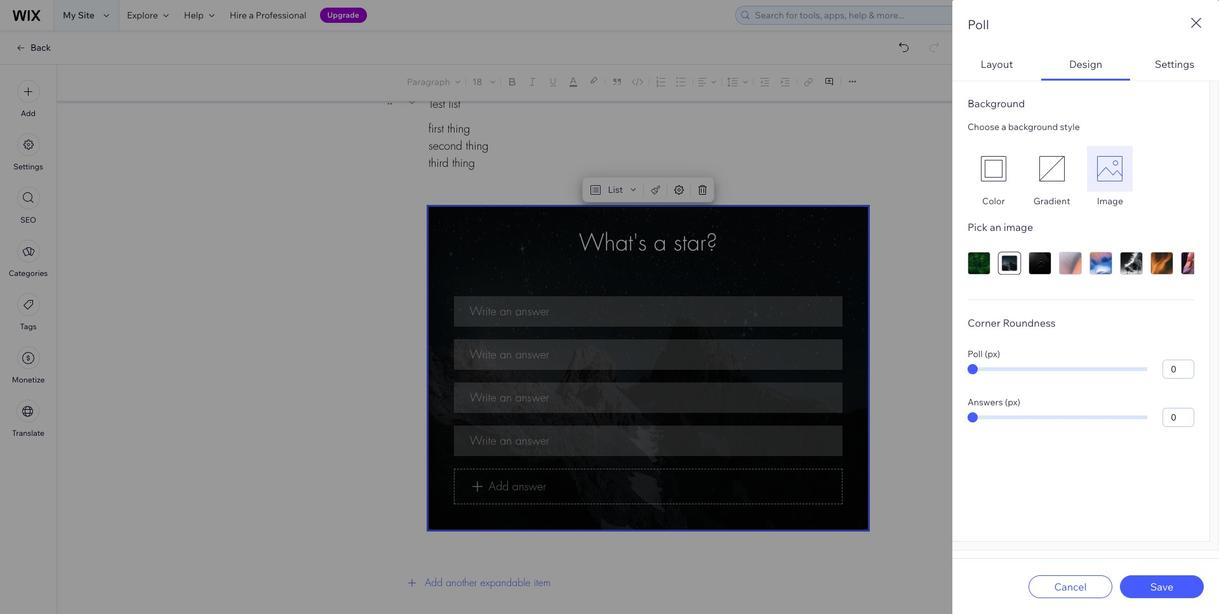 Task type: vqa. For each thing, say whether or not it's contained in the screenshot.
The Add in the Add button
yes



Task type: describe. For each thing, give the bounding box(es) containing it.
my site
[[63, 10, 95, 21]]

(px) for answers (px)
[[1005, 397, 1020, 408]]

first thing second thing third thing
[[429, 121, 489, 170]]

list button
[[585, 181, 641, 199]]

a for background
[[1001, 121, 1006, 133]]

pick an image
[[968, 221, 1033, 234]]

monetize button
[[12, 347, 45, 385]]

second
[[429, 138, 462, 153]]

Search for tools, apps, help & more... field
[[751, 6, 1044, 24]]

choose
[[968, 121, 999, 133]]

categories button
[[9, 240, 48, 278]]

notes
[[1166, 77, 1190, 89]]

seo button
[[17, 187, 40, 225]]

corner
[[968, 317, 1000, 330]]

1 vertical spatial thing
[[466, 138, 489, 153]]

professional
[[256, 10, 306, 21]]

first
[[429, 121, 444, 136]]

answers
[[968, 397, 1003, 408]]

upgrade button
[[320, 8, 367, 23]]

add another expandable item button
[[398, 568, 868, 599]]

background
[[968, 97, 1025, 110]]

seo
[[20, 215, 36, 225]]

explore
[[127, 10, 158, 21]]

menu containing add
[[0, 72, 57, 446]]

settings inside tab list
[[1155, 57, 1194, 70]]

item
[[534, 577, 551, 590]]

0 horizontal spatial settings button
[[13, 133, 43, 171]]

add for add
[[21, 109, 36, 118]]

tags button
[[17, 293, 40, 331]]

test list
[[429, 96, 460, 111]]

poll (px)
[[968, 349, 1000, 360]]

layout
[[981, 57, 1013, 70]]

1 vertical spatial settings
[[13, 162, 43, 171]]

paragraph button
[[404, 73, 463, 91]]

design button
[[1041, 49, 1130, 81]]

2 vertical spatial thing
[[452, 156, 475, 170]]

save button
[[1120, 576, 1204, 598]]

another
[[446, 577, 477, 590]]

third
[[429, 156, 449, 170]]

save
[[1150, 581, 1173, 593]]

my
[[63, 10, 76, 21]]

site
[[78, 10, 95, 21]]

background
[[1008, 121, 1058, 133]]

translate button
[[12, 400, 44, 438]]

tab list containing layout
[[952, 49, 1219, 551]]

paragraph
[[407, 76, 450, 88]]

pick
[[968, 221, 988, 234]]

design
[[1069, 57, 1102, 70]]



Task type: locate. For each thing, give the bounding box(es) containing it.
settings up seo button
[[13, 162, 43, 171]]

thing right third
[[452, 156, 475, 170]]

0 vertical spatial (px)
[[985, 349, 1000, 360]]

poll up layout
[[968, 17, 989, 32]]

list box
[[968, 146, 1194, 207]]

poll for poll
[[968, 17, 989, 32]]

0 horizontal spatial (px)
[[985, 349, 1000, 360]]

0 vertical spatial settings
[[1155, 57, 1194, 70]]

choose a background style
[[968, 121, 1080, 133]]

help
[[184, 10, 204, 21]]

notes button
[[1143, 74, 1194, 91]]

a right hire
[[249, 10, 254, 21]]

0 vertical spatial poll
[[968, 17, 989, 32]]

1 horizontal spatial add
[[425, 577, 443, 590]]

list
[[608, 184, 623, 196]]

style
[[1060, 121, 1080, 133]]

1 vertical spatial settings button
[[13, 133, 43, 171]]

0 vertical spatial a
[[249, 10, 254, 21]]

hire
[[230, 10, 247, 21]]

list box containing color
[[968, 146, 1194, 207]]

1 horizontal spatial settings
[[1155, 57, 1194, 70]]

poll
[[968, 17, 989, 32], [968, 349, 983, 360]]

None range field
[[968, 368, 1147, 371], [968, 416, 1147, 420], [968, 368, 1147, 371], [968, 416, 1147, 420]]

0 horizontal spatial add
[[21, 109, 36, 118]]

layout button
[[952, 49, 1041, 81]]

1 vertical spatial (px)
[[1005, 397, 1020, 408]]

back
[[30, 42, 51, 53]]

hire a professional
[[230, 10, 306, 21]]

(px)
[[985, 349, 1000, 360], [1005, 397, 1020, 408]]

(px) right the answers
[[1005, 397, 1020, 408]]

translate
[[12, 429, 44, 438]]

add inside button
[[425, 577, 443, 590]]

answers (px)
[[968, 397, 1020, 408]]

thing right second
[[466, 138, 489, 153]]

(px) down corner
[[985, 349, 1000, 360]]

image
[[1004, 221, 1033, 234]]

an
[[990, 221, 1001, 234]]

list
[[449, 96, 460, 111]]

design tab panel
[[952, 81, 1219, 551]]

test
[[429, 96, 445, 111]]

monetize
[[12, 375, 45, 385]]

settings
[[1155, 57, 1194, 70], [13, 162, 43, 171]]

roundness
[[1003, 317, 1056, 330]]

tags
[[20, 322, 37, 331]]

help button
[[176, 0, 222, 30]]

0 vertical spatial settings button
[[1130, 49, 1219, 81]]

a inside design tab panel
[[1001, 121, 1006, 133]]

tab list
[[952, 49, 1219, 551]]

0 horizontal spatial a
[[249, 10, 254, 21]]

corner roundness
[[968, 317, 1056, 330]]

1 horizontal spatial (px)
[[1005, 397, 1020, 408]]

thing
[[447, 121, 470, 136], [466, 138, 489, 153], [452, 156, 475, 170]]

categories
[[9, 269, 48, 278]]

2 poll from the top
[[968, 349, 983, 360]]

1 horizontal spatial settings button
[[1130, 49, 1219, 81]]

thing up second
[[447, 121, 470, 136]]

back button
[[15, 42, 51, 53]]

0 vertical spatial add
[[21, 109, 36, 118]]

settings button
[[1130, 49, 1219, 81], [13, 133, 43, 171]]

add for add another expandable item
[[425, 577, 443, 590]]

(px) for poll (px)
[[985, 349, 1000, 360]]

1 horizontal spatial a
[[1001, 121, 1006, 133]]

add inside button
[[21, 109, 36, 118]]

1 vertical spatial add
[[425, 577, 443, 590]]

None number field
[[1163, 360, 1194, 379], [1163, 408, 1194, 427], [1163, 360, 1194, 379], [1163, 408, 1194, 427]]

1 vertical spatial poll
[[968, 349, 983, 360]]

list box inside design tab panel
[[968, 146, 1194, 207]]

cancel
[[1054, 581, 1087, 593]]

color
[[982, 196, 1005, 207]]

add button
[[17, 80, 40, 118]]

poll down corner
[[968, 349, 983, 360]]

a right choose
[[1001, 121, 1006, 133]]

add
[[21, 109, 36, 118], [425, 577, 443, 590]]

hire a professional link
[[222, 0, 314, 30]]

1 poll from the top
[[968, 17, 989, 32]]

a
[[249, 10, 254, 21], [1001, 121, 1006, 133]]

gradient
[[1033, 196, 1070, 207]]

add another expandable item
[[425, 577, 551, 590]]

image
[[1097, 196, 1123, 207]]

expandable
[[480, 577, 530, 590]]

poll inside design tab panel
[[968, 349, 983, 360]]

upgrade
[[327, 10, 359, 20]]

1 vertical spatial a
[[1001, 121, 1006, 133]]

0 horizontal spatial settings
[[13, 162, 43, 171]]

cancel button
[[1029, 576, 1112, 598]]

a for professional
[[249, 10, 254, 21]]

poll for poll (px)
[[968, 349, 983, 360]]

settings up the notes
[[1155, 57, 1194, 70]]

menu
[[0, 72, 57, 446]]

0 vertical spatial thing
[[447, 121, 470, 136]]



